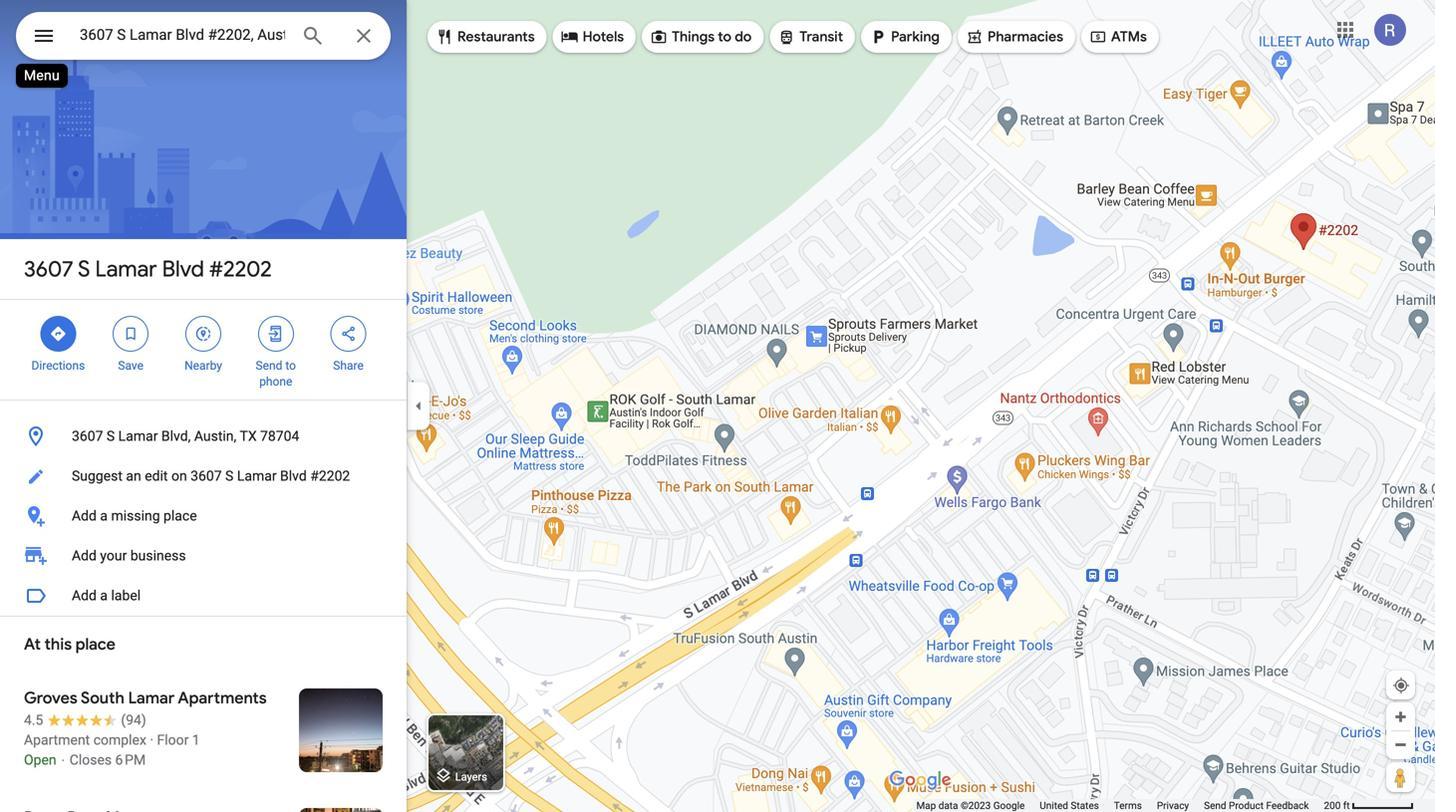 Task type: locate. For each thing, give the bounding box(es) containing it.
united states
[[1040, 800, 1099, 812]]

apartment
[[24, 732, 90, 749]]

add a label
[[72, 588, 141, 604]]

4.5
[[24, 712, 43, 729]]

1 add from the top
[[72, 508, 97, 524]]

⋅
[[60, 752, 66, 769]]

(94)
[[121, 712, 146, 729]]

6 pm
[[115, 752, 146, 769]]

suggest
[[72, 468, 123, 485]]

·
[[150, 732, 154, 749]]

lamar left the blvd,
[[118, 428, 158, 445]]

3607 s lamar blvd #2202 main content
[[0, 0, 407, 813]]

0 vertical spatial a
[[100, 508, 108, 524]]

1 horizontal spatial blvd
[[280, 468, 307, 485]]

blvd,
[[161, 428, 191, 445]]

1 vertical spatial #2202
[[310, 468, 350, 485]]

united states button
[[1040, 800, 1099, 813]]

1 vertical spatial add
[[72, 548, 97, 564]]

map data ©2023 google
[[917, 800, 1025, 812]]

footer containing map data ©2023 google
[[917, 800, 1324, 813]]

none field inside 3607 s lamar blvd #2202, austin, tx 78704 field
[[80, 23, 285, 47]]

blvd
[[162, 255, 204, 283], [280, 468, 307, 485]]


[[194, 323, 212, 345]]

send inside send to phone
[[256, 359, 283, 373]]

1 horizontal spatial place
[[164, 508, 197, 524]]

to inside the  things to do
[[718, 28, 732, 46]]

add inside button
[[72, 588, 97, 604]]

blvd up 
[[162, 255, 204, 283]]

south
[[81, 688, 124, 709]]

0 vertical spatial #2202
[[209, 255, 272, 283]]

0 horizontal spatial s
[[78, 255, 90, 283]]

200 ft
[[1324, 800, 1350, 812]]

1 vertical spatial place
[[76, 635, 115, 655]]

place inside add a missing place 'button'
[[164, 508, 197, 524]]

0 horizontal spatial #2202
[[209, 255, 272, 283]]

1 vertical spatial to
[[286, 359, 296, 373]]

to up phone
[[286, 359, 296, 373]]

lamar down tx
[[237, 468, 277, 485]]

1 horizontal spatial to
[[718, 28, 732, 46]]

0 vertical spatial send
[[256, 359, 283, 373]]

blvd down 78704
[[280, 468, 307, 485]]

lamar up 
[[95, 255, 157, 283]]

 button
[[16, 12, 72, 64]]

0 vertical spatial place
[[164, 508, 197, 524]]

parking
[[891, 28, 940, 46]]

3 add from the top
[[72, 588, 97, 604]]

austin,
[[194, 428, 237, 445]]

78704
[[260, 428, 299, 445]]

a left missing
[[100, 508, 108, 524]]

0 horizontal spatial to
[[286, 359, 296, 373]]

1 vertical spatial 3607
[[72, 428, 103, 445]]

apartment complex · floor 1 open ⋅ closes 6 pm
[[24, 732, 200, 769]]

3607
[[24, 255, 73, 283], [72, 428, 103, 445], [191, 468, 222, 485]]

add down suggest
[[72, 508, 97, 524]]

#2202
[[209, 255, 272, 283], [310, 468, 350, 485]]

0 vertical spatial s
[[78, 255, 90, 283]]

apartments
[[178, 688, 267, 709]]

lamar up the (94)
[[128, 688, 175, 709]]

send product feedback button
[[1205, 800, 1309, 813]]


[[778, 26, 796, 48]]

add left your
[[72, 548, 97, 564]]

terms button
[[1114, 800, 1142, 813]]

2 a from the top
[[100, 588, 108, 604]]

add
[[72, 508, 97, 524], [72, 548, 97, 564], [72, 588, 97, 604]]

footer
[[917, 800, 1324, 813]]

3607 for 3607 s lamar blvd #2202
[[24, 255, 73, 283]]

2 vertical spatial add
[[72, 588, 97, 604]]

1 vertical spatial send
[[1205, 800, 1227, 812]]

a for label
[[100, 588, 108, 604]]

a inside 'button'
[[100, 508, 108, 524]]

place down on
[[164, 508, 197, 524]]

blvd inside button
[[280, 468, 307, 485]]

3607 right on
[[191, 468, 222, 485]]

states
[[1071, 800, 1099, 812]]

3607 s lamar blvd, austin, tx 78704
[[72, 428, 299, 445]]

place right this
[[76, 635, 115, 655]]

2 horizontal spatial s
[[225, 468, 234, 485]]

0 vertical spatial to
[[718, 28, 732, 46]]

1 horizontal spatial #2202
[[310, 468, 350, 485]]

1 a from the top
[[100, 508, 108, 524]]

3607 up 
[[24, 255, 73, 283]]

add inside 'button'
[[72, 508, 97, 524]]

this
[[44, 635, 72, 655]]

add left label
[[72, 588, 97, 604]]

0 vertical spatial 3607
[[24, 255, 73, 283]]

2 add from the top
[[72, 548, 97, 564]]

send left product
[[1205, 800, 1227, 812]]

lamar for apartments
[[128, 688, 175, 709]]

0 horizontal spatial send
[[256, 359, 283, 373]]

save
[[118, 359, 144, 373]]

1
[[192, 732, 200, 749]]

open
[[24, 752, 56, 769]]


[[436, 26, 454, 48]]

data
[[939, 800, 959, 812]]

groves
[[24, 688, 78, 709]]

layers
[[455, 771, 487, 783]]

a left label
[[100, 588, 108, 604]]

0 horizontal spatial blvd
[[162, 255, 204, 283]]

google account: ruby anderson  
(rubyanndersson@gmail.com) image
[[1375, 14, 1407, 46]]

a inside button
[[100, 588, 108, 604]]

send
[[256, 359, 283, 373], [1205, 800, 1227, 812]]

lamar
[[95, 255, 157, 283], [118, 428, 158, 445], [237, 468, 277, 485], [128, 688, 175, 709]]

None field
[[80, 23, 285, 47]]

1 horizontal spatial s
[[107, 428, 115, 445]]

0 vertical spatial blvd
[[162, 255, 204, 283]]

send for send product feedback
[[1205, 800, 1227, 812]]

place
[[164, 508, 197, 524], [76, 635, 115, 655]]

 things to do
[[650, 26, 752, 48]]

0 horizontal spatial place
[[76, 635, 115, 655]]

200 ft button
[[1324, 800, 1415, 812]]

1 vertical spatial blvd
[[280, 468, 307, 485]]

google
[[994, 800, 1025, 812]]

to
[[718, 28, 732, 46], [286, 359, 296, 373]]

send inside button
[[1205, 800, 1227, 812]]

privacy button
[[1157, 800, 1190, 813]]

0 vertical spatial add
[[72, 508, 97, 524]]

s for 3607 s lamar blvd, austin, tx 78704
[[107, 428, 115, 445]]

1 vertical spatial s
[[107, 428, 115, 445]]

s
[[78, 255, 90, 283], [107, 428, 115, 445], [225, 468, 234, 485]]

#2202 inside button
[[310, 468, 350, 485]]

1 vertical spatial a
[[100, 588, 108, 604]]

 parking
[[869, 26, 940, 48]]

at
[[24, 635, 41, 655]]

to inside send to phone
[[286, 359, 296, 373]]


[[32, 21, 56, 50]]

1 horizontal spatial send
[[1205, 800, 1227, 812]]

3607 up suggest
[[72, 428, 103, 445]]

at this place
[[24, 635, 115, 655]]

send up phone
[[256, 359, 283, 373]]

to left the do
[[718, 28, 732, 46]]



Task type: vqa. For each thing, say whether or not it's contained in the screenshot.
Add a label
yes



Task type: describe. For each thing, give the bounding box(es) containing it.

[[1090, 26, 1108, 48]]

add your business
[[72, 548, 186, 564]]

suggest an edit on 3607 s lamar blvd #2202 button
[[0, 457, 407, 496]]

add a missing place
[[72, 508, 197, 524]]

add your business link
[[0, 536, 407, 576]]

footer inside google maps "element"
[[917, 800, 1324, 813]]

google maps element
[[0, 0, 1436, 813]]

business
[[130, 548, 186, 564]]

 atms
[[1090, 26, 1147, 48]]


[[267, 323, 285, 345]]

3607 s lamar blvd #2202
[[24, 255, 272, 283]]

share
[[333, 359, 364, 373]]

map
[[917, 800, 936, 812]]


[[49, 323, 67, 345]]

send product feedback
[[1205, 800, 1309, 812]]

3607 S Lamar Blvd #2202, Austin, TX 78704 field
[[16, 12, 391, 60]]


[[966, 26, 984, 48]]

add a missing place button
[[0, 496, 407, 536]]

things
[[672, 28, 715, 46]]

send to phone
[[256, 359, 296, 389]]

restaurants
[[458, 28, 535, 46]]

hotels
[[583, 28, 624, 46]]

directions
[[31, 359, 85, 373]]


[[869, 26, 887, 48]]

label
[[111, 588, 141, 604]]

a for missing
[[100, 508, 108, 524]]

3607 s lamar blvd, austin, tx 78704 button
[[0, 417, 407, 457]]


[[122, 323, 140, 345]]

lamar for blvd
[[95, 255, 157, 283]]

add for add your business
[[72, 548, 97, 564]]

collapse side panel image
[[408, 395, 430, 417]]

3607 for 3607 s lamar blvd, austin, tx 78704
[[72, 428, 103, 445]]

transit
[[800, 28, 844, 46]]


[[650, 26, 668, 48]]

nearby
[[185, 359, 222, 373]]

add for add a missing place
[[72, 508, 97, 524]]

pharmacies
[[988, 28, 1064, 46]]

terms
[[1114, 800, 1142, 812]]

4.5 stars 94 reviews image
[[24, 711, 146, 731]]

 hotels
[[561, 26, 624, 48]]

product
[[1229, 800, 1264, 812]]

2 vertical spatial 3607
[[191, 468, 222, 485]]

united
[[1040, 800, 1069, 812]]

phone
[[259, 375, 292, 389]]

closes
[[70, 752, 112, 769]]

feedback
[[1267, 800, 1309, 812]]


[[561, 26, 579, 48]]

show your location image
[[1393, 677, 1411, 695]]

complex
[[93, 732, 146, 749]]

actions for 3607 s lamar blvd #2202 region
[[0, 300, 407, 400]]

an
[[126, 468, 141, 485]]

 search field
[[16, 12, 391, 64]]

floor
[[157, 732, 189, 749]]

privacy
[[1157, 800, 1190, 812]]

missing
[[111, 508, 160, 524]]

on
[[171, 468, 187, 485]]

200
[[1324, 800, 1341, 812]]

edit
[[145, 468, 168, 485]]

 restaurants
[[436, 26, 535, 48]]

atms
[[1112, 28, 1147, 46]]

your
[[100, 548, 127, 564]]

 transit
[[778, 26, 844, 48]]

groves south lamar apartments
[[24, 688, 267, 709]]

 pharmacies
[[966, 26, 1064, 48]]

send for send to phone
[[256, 359, 283, 373]]

add for add a label
[[72, 588, 97, 604]]

show street view coverage image
[[1387, 763, 1416, 793]]

suggest an edit on 3607 s lamar blvd #2202
[[72, 468, 350, 485]]

zoom out image
[[1394, 738, 1409, 753]]

tx
[[240, 428, 257, 445]]

do
[[735, 28, 752, 46]]

add a label button
[[0, 576, 407, 616]]

©2023
[[961, 800, 991, 812]]

lamar for blvd,
[[118, 428, 158, 445]]

zoom in image
[[1394, 710, 1409, 725]]

2 vertical spatial s
[[225, 468, 234, 485]]

s for 3607 s lamar blvd #2202
[[78, 255, 90, 283]]


[[340, 323, 358, 345]]

ft
[[1344, 800, 1350, 812]]



